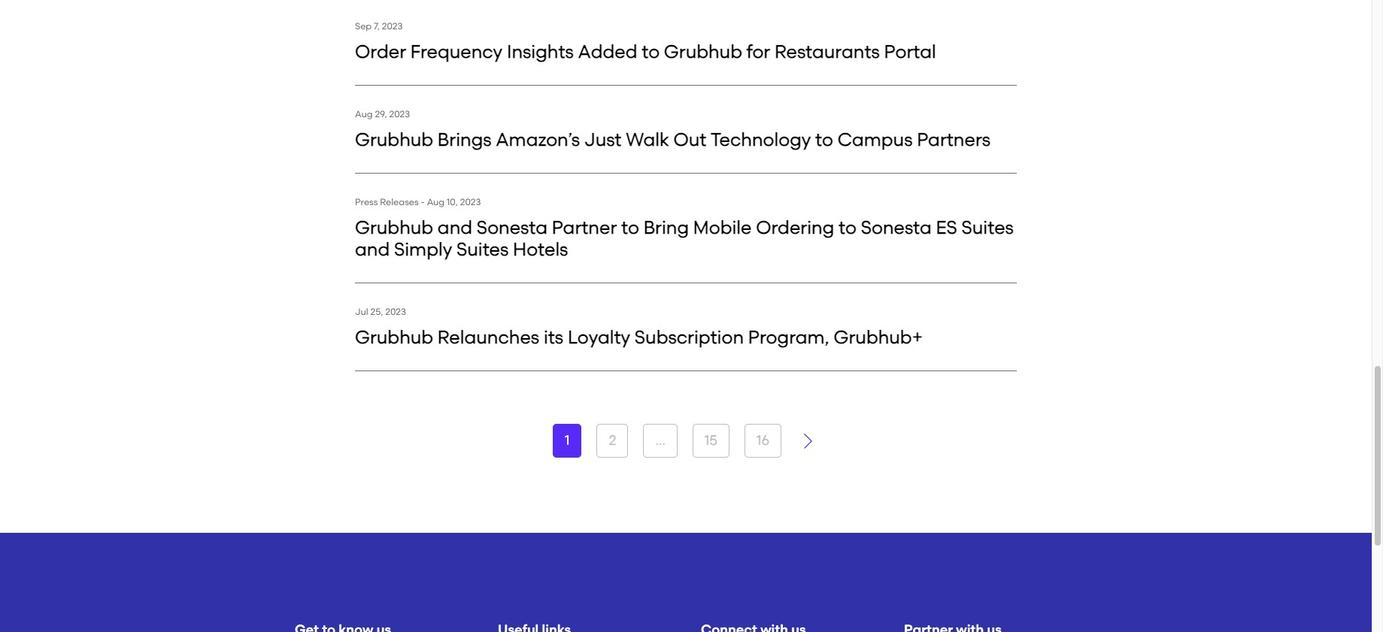 Task type: describe. For each thing, give the bounding box(es) containing it.
0 vertical spatial aug
[[355, 109, 373, 120]]

29,
[[375, 109, 387, 120]]

technology
[[711, 129, 811, 151]]

to right ordering
[[839, 217, 857, 239]]

added
[[578, 41, 638, 63]]

grubhub relaunches its loyalty subscription program, grubhub+ link
[[355, 327, 923, 348]]

1 sonesta from the left
[[477, 217, 548, 239]]

0 horizontal spatial and
[[355, 239, 390, 260]]

jul
[[355, 307, 368, 318]]

1 horizontal spatial suites
[[962, 217, 1014, 239]]

25,
[[370, 307, 383, 318]]

partners
[[917, 129, 991, 151]]

…
[[656, 433, 666, 449]]

amazon's
[[496, 129, 580, 151]]

7,
[[374, 21, 380, 32]]

grubhub left for at the top
[[664, 41, 743, 63]]

16
[[757, 433, 770, 449]]

releases
[[380, 197, 419, 208]]

partner
[[552, 217, 617, 239]]

0 horizontal spatial suites
[[457, 239, 509, 260]]

2023 for brings
[[389, 109, 410, 120]]

es
[[936, 217, 958, 239]]

relaunches
[[438, 327, 540, 348]]

ordering
[[756, 217, 835, 239]]

-
[[421, 197, 425, 208]]

jul 25, 2023
[[355, 307, 406, 318]]



Task type: vqa. For each thing, say whether or not it's contained in the screenshot.
items to the top
no



Task type: locate. For each thing, give the bounding box(es) containing it.
aug right -
[[427, 197, 445, 208]]

grubhub down releases
[[355, 217, 433, 239]]

to left campus
[[816, 129, 834, 151]]

2 sonesta from the left
[[861, 217, 932, 239]]

grubhub inside grubhub and sonesta partner to bring mobile ordering to sonesta es suites and simply suites hotels
[[355, 217, 433, 239]]

suites
[[962, 217, 1014, 239], [457, 239, 509, 260]]

1
[[565, 433, 570, 449]]

aug left 29,
[[355, 109, 373, 120]]

aug 29, 2023
[[355, 109, 410, 120]]

mobile
[[694, 217, 752, 239]]

grubhub down aug 29, 2023
[[355, 129, 433, 151]]

1 horizontal spatial and
[[438, 217, 473, 239]]

sonesta
[[477, 217, 548, 239], [861, 217, 932, 239]]

suites right es at the right top of page
[[962, 217, 1014, 239]]

program,
[[748, 327, 830, 348]]

subscription
[[635, 327, 744, 348]]

grubhub down jul 25, 2023
[[355, 327, 433, 348]]

to right added
[[642, 41, 660, 63]]

sep
[[355, 21, 372, 32]]

1 vertical spatial aug
[[427, 197, 445, 208]]

press releases - aug 10, 2023
[[355, 197, 481, 208]]

2023 for relaunches
[[385, 307, 406, 318]]

grubhub relaunches its loyalty subscription program, grubhub+
[[355, 327, 923, 348]]

2023 right 7,
[[382, 21, 403, 32]]

grubhub
[[664, 41, 743, 63], [355, 129, 433, 151], [355, 217, 433, 239], [355, 327, 433, 348]]

suites down 10,
[[457, 239, 509, 260]]

bring
[[644, 217, 689, 239]]

for
[[747, 41, 771, 63]]

restaurants
[[775, 41, 880, 63]]

1 horizontal spatial sonesta
[[861, 217, 932, 239]]

aug
[[355, 109, 373, 120], [427, 197, 445, 208]]

10,
[[447, 197, 458, 208]]

15 link
[[693, 424, 730, 458]]

walk
[[626, 129, 669, 151]]

and down 10,
[[438, 217, 473, 239]]

loyalty
[[568, 327, 630, 348]]

order frequency insights added to grubhub for restaurants portal link
[[355, 41, 936, 63]]

just
[[584, 129, 622, 151]]

2023 for frequency
[[382, 21, 403, 32]]

sonesta left es at the right top of page
[[861, 217, 932, 239]]

portal
[[884, 41, 936, 63]]

brings
[[438, 129, 492, 151]]

to left bring
[[621, 217, 639, 239]]

2023 right 10,
[[460, 197, 481, 208]]

grubhub brings amazon's just walk out technology to campus partners
[[355, 129, 991, 151]]

0 horizontal spatial sonesta
[[477, 217, 548, 239]]

order frequency insights added to grubhub for restaurants portal
[[355, 41, 936, 63]]

frequency
[[411, 41, 503, 63]]

grubhub for its
[[355, 327, 433, 348]]

grubhub and sonesta partner to bring mobile ordering to sonesta es suites and simply suites hotels
[[355, 217, 1014, 260]]

sonesta left partner
[[477, 217, 548, 239]]

out
[[674, 129, 707, 151]]

campus
[[838, 129, 913, 151]]

hotels
[[513, 239, 568, 260]]

insights
[[507, 41, 574, 63]]

grubhub+
[[834, 327, 923, 348]]

grubhub for amazon's
[[355, 129, 433, 151]]

order
[[355, 41, 406, 63]]

2023 right 25,
[[385, 307, 406, 318]]

simply
[[394, 239, 452, 260]]

and down press
[[355, 239, 390, 260]]

2023
[[382, 21, 403, 32], [389, 109, 410, 120], [460, 197, 481, 208], [385, 307, 406, 318]]

grubhub and sonesta partner to bring mobile ordering to sonesta es suites and simply suites hotels link
[[355, 217, 1014, 260]]

2 link
[[597, 424, 629, 458]]

press
[[355, 197, 378, 208]]

15
[[705, 433, 718, 449]]

grubhub for sonesta
[[355, 217, 433, 239]]

2023 right 29,
[[389, 109, 410, 120]]

1 horizontal spatial aug
[[427, 197, 445, 208]]

its
[[544, 327, 564, 348]]

16 link
[[745, 424, 782, 458]]

sep 7, 2023
[[355, 21, 403, 32]]

0 horizontal spatial aug
[[355, 109, 373, 120]]

grubhub brings amazon's just walk out technology to campus partners link
[[355, 129, 991, 151]]

and
[[438, 217, 473, 239], [355, 239, 390, 260]]

to
[[642, 41, 660, 63], [816, 129, 834, 151], [621, 217, 639, 239], [839, 217, 857, 239]]

2
[[609, 433, 616, 449]]



